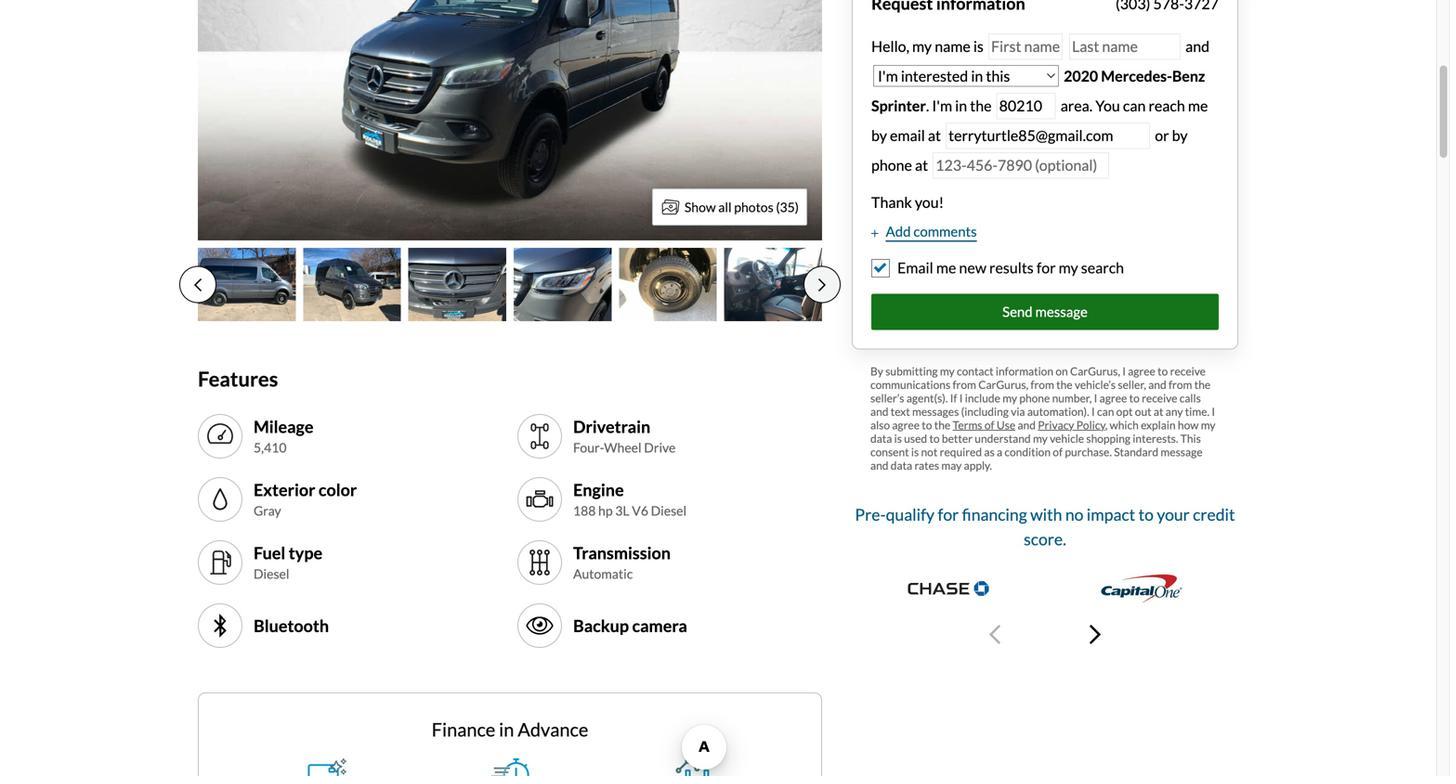 Task type: describe. For each thing, give the bounding box(es) containing it.
for inside pre-qualify for financing with no impact to your credit score.
[[938, 505, 959, 525]]

at inside or by phone at
[[915, 156, 928, 174]]

as
[[984, 445, 995, 459]]

mileage 5,410
[[254, 417, 314, 456]]

qualify
[[886, 505, 935, 525]]

via
[[1011, 405, 1025, 418]]

view vehicle photo 8 image
[[303, 248, 401, 321]]

contact
[[957, 364, 994, 378]]

and right seller,
[[1149, 378, 1167, 391]]

impact
[[1087, 505, 1136, 525]]

terms of use link
[[953, 418, 1016, 432]]

vehicle
[[1050, 432, 1084, 445]]

1 vertical spatial data
[[891, 459, 913, 472]]

bluetooth
[[254, 616, 329, 636]]

benz
[[1172, 67, 1206, 85]]

backup camera
[[573, 616, 687, 636]]

a
[[997, 445, 1003, 459]]

Zip code field
[[997, 93, 1056, 119]]

hello,
[[872, 37, 910, 55]]

at inside area. you can reach me by email at
[[928, 126, 941, 144]]

1 horizontal spatial for
[[1037, 259, 1056, 277]]

view vehicle photo 11 image
[[619, 248, 717, 321]]

new
[[959, 259, 987, 277]]

email
[[890, 126, 925, 144]]

i right the time. in the bottom right of the page
[[1212, 405, 1215, 418]]

i right the vehicle's
[[1123, 364, 1126, 378]]

1 horizontal spatial cargurus,
[[1070, 364, 1120, 378]]

standard
[[1114, 445, 1159, 459]]

mileage image
[[205, 422, 235, 452]]

next page image
[[819, 278, 826, 292]]

message inside button
[[1036, 303, 1088, 320]]

by inside or by phone at
[[1172, 126, 1188, 144]]

the up automation).
[[1057, 378, 1073, 391]]

i'm
[[932, 97, 952, 115]]

1 from from the left
[[953, 378, 976, 391]]

blind spot monitoring image
[[525, 611, 555, 641]]

fuel
[[254, 543, 286, 563]]

add
[[886, 223, 911, 240]]

engine
[[573, 480, 624, 500]]

mercedes-
[[1101, 67, 1172, 85]]

agent(s).
[[907, 391, 948, 405]]

you!
[[915, 193, 944, 211]]

3l
[[615, 503, 630, 519]]

by inside area. you can reach me by email at
[[872, 126, 887, 144]]

phone inside by submitting my contact information on cargurus, i agree to receive communications from cargurus, from the vehicle's seller, and from the seller's agent(s). if i include my phone number, i agree to receive calls and text messages (including via automation). i can opt out at any time. i also agree to the
[[1020, 391, 1050, 405]]

vehicle full photo image
[[198, 0, 822, 241]]

can inside area. you can reach me by email at
[[1123, 97, 1146, 115]]

photos
[[734, 199, 774, 215]]

which
[[1110, 418, 1139, 432]]

188
[[573, 503, 596, 519]]

my left name
[[912, 37, 932, 55]]

bluetooth image
[[205, 611, 235, 641]]

this
[[1181, 432, 1201, 445]]

thank you!
[[872, 193, 944, 211]]

interests.
[[1133, 432, 1179, 445]]

,
[[1105, 418, 1108, 432]]

message inside , which explain how my data is used to better understand my vehicle shopping interests. this consent is not required as a condition of purchase. standard message and data rates may apply.
[[1161, 445, 1203, 459]]

also
[[871, 418, 890, 432]]

1 horizontal spatial agree
[[1100, 391, 1127, 405]]

privacy
[[1038, 418, 1075, 432]]

to inside , which explain how my data is used to better understand my vehicle shopping interests. this consent is not required as a condition of purchase. standard message and data rates may apply.
[[930, 432, 940, 445]]

1 horizontal spatial in
[[955, 97, 967, 115]]

used
[[904, 432, 927, 445]]

my left vehicle
[[1033, 432, 1048, 445]]

four-
[[573, 440, 604, 456]]

calls
[[1180, 391, 1201, 405]]

to right seller,
[[1158, 364, 1168, 378]]

drive
[[644, 440, 676, 456]]

at inside by submitting my contact information on cargurus, i agree to receive communications from cargurus, from the vehicle's seller, and from the seller's agent(s). if i include my phone number, i agree to receive calls and text messages (including via automation). i can opt out at any time. i also agree to the
[[1154, 405, 1164, 418]]

text
[[891, 405, 910, 418]]

1 horizontal spatial is
[[911, 445, 919, 459]]

pre-
[[855, 505, 886, 525]]

. i'm in the
[[926, 97, 995, 115]]

1 vertical spatial me
[[936, 259, 956, 277]]

communications
[[871, 378, 951, 391]]

hp
[[598, 503, 613, 519]]

messages
[[912, 405, 959, 418]]

explain
[[1141, 418, 1176, 432]]

view vehicle photo 12 image
[[724, 248, 822, 321]]

and left text
[[871, 405, 889, 418]]

condition
[[1005, 445, 1051, 459]]

the left terms
[[935, 418, 951, 432]]

me inside area. you can reach me by email at
[[1188, 97, 1208, 115]]

search
[[1081, 259, 1124, 277]]

Last name field
[[1070, 33, 1181, 60]]

send message button
[[872, 294, 1219, 330]]

drivetrain image
[[525, 422, 555, 452]]

area.
[[1061, 97, 1093, 115]]

automation).
[[1027, 405, 1090, 418]]

required
[[940, 445, 982, 459]]

apply.
[[964, 459, 992, 472]]

my right how
[[1201, 418, 1216, 432]]

out
[[1135, 405, 1152, 418]]

advance
[[518, 719, 588, 741]]

and right the use
[[1018, 418, 1036, 432]]

my right the include
[[1003, 391, 1017, 405]]

email
[[898, 259, 934, 277]]

transmission
[[573, 543, 671, 563]]

add comments
[[886, 223, 977, 240]]

0 horizontal spatial is
[[894, 432, 902, 445]]

2020 mercedes-benz sprinter
[[872, 67, 1206, 115]]

prev page image
[[194, 278, 202, 292]]

view vehicle photo 10 image
[[514, 248, 612, 321]]

you
[[1096, 97, 1120, 115]]

fuel type diesel
[[254, 543, 323, 582]]

credit
[[1193, 505, 1235, 525]]

features
[[198, 367, 278, 391]]

5,410
[[254, 440, 287, 456]]



Task type: locate. For each thing, give the bounding box(es) containing it.
cargurus, right on
[[1070, 364, 1120, 378]]

any
[[1166, 405, 1183, 418]]

from left on
[[1031, 378, 1054, 391]]

send
[[1003, 303, 1033, 320]]

phone up terms of use and privacy policy on the bottom of page
[[1020, 391, 1050, 405]]

show all photos (35) link
[[652, 189, 807, 226]]

my
[[912, 37, 932, 55], [1059, 259, 1079, 277], [940, 364, 955, 378], [1003, 391, 1017, 405], [1201, 418, 1216, 432], [1033, 432, 1048, 445]]

is left the not
[[911, 445, 919, 459]]

2 vertical spatial agree
[[892, 418, 920, 432]]

transmission automatic
[[573, 543, 671, 582]]

backup
[[573, 616, 629, 636]]

to left your
[[1139, 505, 1154, 525]]

diesel inside engine 188 hp 3l v6 diesel
[[651, 503, 687, 519]]

understand
[[975, 432, 1031, 445]]

0 vertical spatial me
[[1188, 97, 1208, 115]]

of
[[985, 418, 995, 432], [1053, 445, 1063, 459]]

at down email
[[915, 156, 928, 174]]

(including
[[961, 405, 1009, 418]]

in right i'm
[[955, 97, 967, 115]]

phone inside or by phone at
[[872, 156, 912, 174]]

transmission image
[[525, 548, 555, 578]]

plus image
[[872, 229, 879, 238]]

2 vertical spatial at
[[1154, 405, 1164, 418]]

2 by from the left
[[1172, 126, 1188, 144]]

view vehicle photo 7 image
[[198, 248, 296, 321]]

3 from from the left
[[1169, 378, 1193, 391]]

0 horizontal spatial agree
[[892, 418, 920, 432]]

Email address email field
[[946, 123, 1150, 149]]

with
[[1031, 505, 1062, 525]]

0 vertical spatial can
[[1123, 97, 1146, 115]]

0 horizontal spatial by
[[872, 126, 887, 144]]

camera
[[632, 616, 687, 636]]

no
[[1066, 505, 1084, 525]]

drivetrain four-wheel drive
[[573, 417, 676, 456]]

on
[[1056, 364, 1068, 378]]

to right used on the bottom right of page
[[930, 432, 940, 445]]

receive up calls on the bottom right
[[1170, 364, 1206, 378]]

0 vertical spatial agree
[[1128, 364, 1156, 378]]

type
[[289, 543, 323, 563]]

receive
[[1170, 364, 1206, 378], [1142, 391, 1178, 405]]

to
[[1158, 364, 1168, 378], [1130, 391, 1140, 405], [922, 418, 932, 432], [930, 432, 940, 445], [1139, 505, 1154, 525]]

terms of use and privacy policy
[[953, 418, 1105, 432]]

data down text
[[871, 432, 892, 445]]

receive up explain
[[1142, 391, 1178, 405]]

0 vertical spatial at
[[928, 126, 941, 144]]

of down privacy
[[1053, 445, 1063, 459]]

2 horizontal spatial is
[[974, 37, 984, 55]]

First name field
[[989, 33, 1063, 60]]

chevron right image
[[1090, 624, 1101, 646]]

diesel down fuel
[[254, 566, 289, 582]]

0 horizontal spatial phone
[[872, 156, 912, 174]]

diesel right v6
[[651, 503, 687, 519]]

hello, my name is
[[872, 37, 987, 55]]

diesel
[[651, 503, 687, 519], [254, 566, 289, 582]]

agree right also
[[892, 418, 920, 432]]

.
[[926, 97, 929, 115]]

to inside pre-qualify for financing with no impact to your credit score.
[[1139, 505, 1154, 525]]

information
[[996, 364, 1054, 378]]

send message
[[1003, 303, 1088, 320]]

2020
[[1064, 67, 1098, 85]]

and up benz
[[1183, 37, 1210, 55]]

0 horizontal spatial for
[[938, 505, 959, 525]]

1 vertical spatial message
[[1161, 445, 1203, 459]]

0 vertical spatial in
[[955, 97, 967, 115]]

show
[[685, 199, 716, 215]]

1 vertical spatial phone
[[1020, 391, 1050, 405]]

at
[[928, 126, 941, 144], [915, 156, 928, 174], [1154, 405, 1164, 418]]

how
[[1178, 418, 1199, 432]]

mileage
[[254, 417, 314, 437]]

can right 'you'
[[1123, 97, 1146, 115]]

1 horizontal spatial by
[[1172, 126, 1188, 144]]

agree up ','
[[1100, 391, 1127, 405]]

use
[[997, 418, 1016, 432]]

0 vertical spatial message
[[1036, 303, 1088, 320]]

by right the or
[[1172, 126, 1188, 144]]

2 from from the left
[[1031, 378, 1054, 391]]

message down how
[[1161, 445, 1203, 459]]

0 vertical spatial of
[[985, 418, 995, 432]]

2 horizontal spatial from
[[1169, 378, 1193, 391]]

in right finance
[[499, 719, 514, 741]]

or
[[1155, 126, 1169, 144]]

tab list
[[179, 248, 841, 321]]

phone
[[872, 156, 912, 174], [1020, 391, 1050, 405]]

cargurus, up via
[[979, 378, 1029, 391]]

agree up out
[[1128, 364, 1156, 378]]

i right the if
[[960, 391, 963, 405]]

view vehicle photo 9 image
[[409, 248, 506, 321]]

of left the use
[[985, 418, 995, 432]]

better
[[942, 432, 973, 445]]

seller's
[[871, 391, 905, 405]]

0 horizontal spatial diesel
[[254, 566, 289, 582]]

the up the time. in the bottom right of the page
[[1195, 378, 1211, 391]]

phone down email
[[872, 156, 912, 174]]

1 vertical spatial receive
[[1142, 391, 1178, 405]]

comments
[[914, 223, 977, 240]]

in
[[955, 97, 967, 115], [499, 719, 514, 741]]

1 horizontal spatial message
[[1161, 445, 1203, 459]]

message
[[1036, 303, 1088, 320], [1161, 445, 1203, 459]]

not
[[921, 445, 938, 459]]

finance
[[432, 719, 496, 741]]

all
[[719, 199, 732, 215]]

1 horizontal spatial from
[[1031, 378, 1054, 391]]

email me new results for my search
[[898, 259, 1124, 277]]

0 horizontal spatial cargurus,
[[979, 378, 1029, 391]]

by
[[872, 126, 887, 144], [1172, 126, 1188, 144]]

or by phone at
[[872, 126, 1188, 174]]

agree
[[1128, 364, 1156, 378], [1100, 391, 1127, 405], [892, 418, 920, 432]]

1 horizontal spatial can
[[1123, 97, 1146, 115]]

chevron left image
[[990, 624, 1001, 646]]

diesel inside fuel type diesel
[[254, 566, 289, 582]]

rates
[[915, 459, 940, 472]]

to up "which"
[[1130, 391, 1140, 405]]

for right qualify
[[938, 505, 959, 525]]

from up any
[[1169, 378, 1193, 391]]

the right i'm
[[970, 97, 992, 115]]

exterior color gray
[[254, 480, 357, 519]]

can inside by submitting my contact information on cargurus, i agree to receive communications from cargurus, from the vehicle's seller, and from the seller's agent(s). if i include my phone number, i agree to receive calls and text messages (including via automation). i can opt out at any time. i also agree to the
[[1097, 405, 1114, 418]]

sprinter
[[872, 97, 926, 115]]

and down also
[[871, 459, 889, 472]]

engine image
[[525, 485, 555, 515]]

can left opt
[[1097, 405, 1114, 418]]

fuel type image
[[205, 548, 235, 578]]

is right name
[[974, 37, 984, 55]]

may
[[942, 459, 962, 472]]

data
[[871, 432, 892, 445], [891, 459, 913, 472]]

and inside , which explain how my data is used to better understand my vehicle shopping interests. this consent is not required as a condition of purchase. standard message and data rates may apply.
[[871, 459, 889, 472]]

by
[[871, 364, 884, 378]]

me left new
[[936, 259, 956, 277]]

the
[[970, 97, 992, 115], [1057, 378, 1073, 391], [1195, 378, 1211, 391], [935, 418, 951, 432]]

1 vertical spatial for
[[938, 505, 959, 525]]

for right the results
[[1037, 259, 1056, 277]]

submitting
[[886, 364, 938, 378]]

is
[[974, 37, 984, 55], [894, 432, 902, 445], [911, 445, 919, 459]]

if
[[950, 391, 957, 405]]

name
[[935, 37, 971, 55]]

Phone (optional) telephone field
[[933, 152, 1110, 179]]

0 vertical spatial data
[[871, 432, 892, 445]]

2 horizontal spatial agree
[[1128, 364, 1156, 378]]

1 horizontal spatial of
[[1053, 445, 1063, 459]]

at right out
[[1154, 405, 1164, 418]]

1 horizontal spatial phone
[[1020, 391, 1050, 405]]

color
[[319, 480, 357, 500]]

financing
[[962, 505, 1027, 525]]

data left rates
[[891, 459, 913, 472]]

wheel
[[604, 440, 642, 456]]

to down agent(s).
[[922, 418, 932, 432]]

number,
[[1052, 391, 1092, 405]]

thank
[[872, 193, 912, 211]]

privacy policy link
[[1038, 418, 1105, 432]]

exterior color image
[[205, 485, 235, 515]]

0 vertical spatial for
[[1037, 259, 1056, 277]]

, which explain how my data is used to better understand my vehicle shopping interests. this consent is not required as a condition of purchase. standard message and data rates may apply.
[[871, 418, 1216, 472]]

gray
[[254, 503, 281, 519]]

policy
[[1077, 418, 1105, 432]]

my up the if
[[940, 364, 955, 378]]

for
[[1037, 259, 1056, 277], [938, 505, 959, 525]]

0 vertical spatial receive
[[1170, 364, 1206, 378]]

1 by from the left
[[872, 126, 887, 144]]

by left email
[[872, 126, 887, 144]]

finance in advance
[[432, 719, 588, 741]]

reach
[[1149, 97, 1185, 115]]

engine 188 hp 3l v6 diesel
[[573, 480, 687, 519]]

pre-qualify for financing with no impact to your credit score. button
[[852, 495, 1239, 663]]

pre-qualify for financing with no impact to your credit score.
[[855, 505, 1235, 549]]

terms
[[953, 418, 983, 432]]

1 vertical spatial at
[[915, 156, 928, 174]]

1 vertical spatial of
[[1053, 445, 1063, 459]]

1 vertical spatial agree
[[1100, 391, 1127, 405]]

1 horizontal spatial me
[[1188, 97, 1208, 115]]

drivetrain
[[573, 417, 651, 437]]

1 vertical spatial in
[[499, 719, 514, 741]]

message right send at the top
[[1036, 303, 1088, 320]]

purchase.
[[1065, 445, 1112, 459]]

0 horizontal spatial me
[[936, 259, 956, 277]]

from up (including
[[953, 378, 976, 391]]

(35)
[[776, 199, 799, 215]]

my left search
[[1059, 259, 1079, 277]]

your
[[1157, 505, 1190, 525]]

0 horizontal spatial of
[[985, 418, 995, 432]]

0 vertical spatial phone
[[872, 156, 912, 174]]

me right "reach"
[[1188, 97, 1208, 115]]

i left ','
[[1092, 405, 1095, 418]]

i right number,
[[1094, 391, 1098, 405]]

1 horizontal spatial diesel
[[651, 503, 687, 519]]

0 vertical spatial diesel
[[651, 503, 687, 519]]

opt
[[1117, 405, 1133, 418]]

of inside , which explain how my data is used to better understand my vehicle shopping interests. this consent is not required as a condition of purchase. standard message and data rates may apply.
[[1053, 445, 1063, 459]]

0 horizontal spatial in
[[499, 719, 514, 741]]

0 horizontal spatial can
[[1097, 405, 1114, 418]]

1 vertical spatial can
[[1097, 405, 1114, 418]]

1 vertical spatial diesel
[[254, 566, 289, 582]]

seller,
[[1118, 378, 1147, 391]]

0 horizontal spatial message
[[1036, 303, 1088, 320]]

is left used on the bottom right of page
[[894, 432, 902, 445]]

at right email
[[928, 126, 941, 144]]

0 horizontal spatial from
[[953, 378, 976, 391]]



Task type: vqa. For each thing, say whether or not it's contained in the screenshot.
Impreza
no



